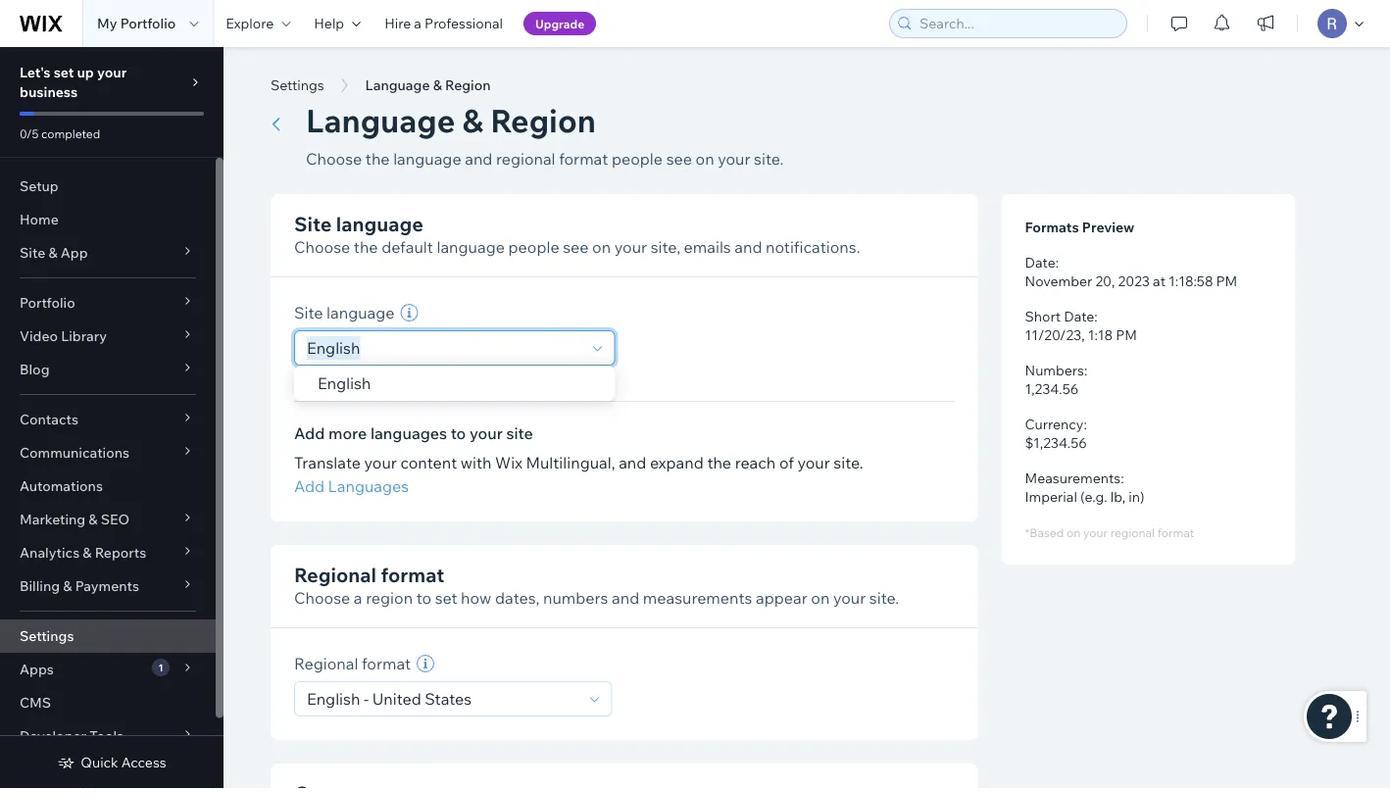 Task type: describe. For each thing, give the bounding box(es) containing it.
let's set up your business
[[20, 64, 127, 100]]

your inside "language & region choose the language and regional format people see on your site."
[[718, 149, 750, 169]]

a inside hire a professional link
[[414, 15, 422, 32]]

on inside site language choose the default language people see on your site, emails and notifications.
[[592, 237, 611, 257]]

1:18:58
[[1169, 272, 1213, 289]]

language up english
[[327, 303, 395, 323]]

1
[[158, 661, 163, 674]]

professional
[[425, 15, 503, 32]]

on inside "language & region choose the language and regional format people see on your site."
[[696, 149, 714, 169]]

regional inside "language & region choose the language and regional format people see on your site."
[[496, 149, 555, 169]]

people inside site language choose the default language people see on your site, emails and notifications.
[[508, 237, 559, 257]]

language inside "language & region choose the language and regional format people see on your site."
[[393, 149, 461, 169]]

settings link
[[0, 620, 216, 653]]

1,234.56
[[1025, 380, 1079, 397]]

1:18
[[1088, 326, 1113, 343]]

& for billing & payments
[[63, 577, 72, 595]]

language for language & region choose the language and regional format people see on your site.
[[306, 100, 455, 140]]

your down (e.g.
[[1083, 525, 1108, 540]]

marketing & seo
[[20, 511, 130, 528]]

settings for settings link
[[20, 627, 74, 645]]

november
[[1025, 272, 1092, 289]]

video
[[20, 327, 58, 345]]

site for site & app
[[20, 244, 45, 261]]

regional for regional format choose a region to set how dates, numbers and measurements appear on your site.
[[294, 562, 376, 587]]

quick
[[81, 754, 118, 771]]

seo
[[101, 511, 130, 528]]

format inside regional format choose a region to set how dates, numbers and measurements appear on your site.
[[381, 562, 444, 587]]

billing & payments
[[20, 577, 139, 595]]

access
[[121, 754, 166, 771]]

communications
[[20, 444, 129, 461]]

multilingual,
[[526, 453, 615, 473]]

portfolio button
[[0, 286, 216, 320]]

up
[[77, 64, 94, 81]]

video library
[[20, 327, 107, 345]]

completed
[[41, 126, 100, 141]]

developer tools
[[20, 727, 124, 745]]

0/5
[[20, 126, 39, 141]]

of
[[779, 453, 794, 473]]

Choose Your Language field
[[301, 331, 587, 365]]

site for site language choose the default language people see on your site, emails and notifications.
[[294, 211, 332, 236]]

0/5 completed
[[20, 126, 100, 141]]

& for analytics & reports
[[83, 544, 92, 561]]

and inside the add more languages to your site translate your content with wix multilingual, and expand the reach of your site. add languages
[[619, 453, 646, 473]]

numbers : 1,234.56
[[1025, 362, 1087, 397]]

set inside regional format choose a region to set how dates, numbers and measurements appear on your site.
[[435, 588, 457, 608]]

choose inside "language & region choose the language and regional format people see on your site."
[[306, 149, 362, 169]]

automations
[[20, 477, 103, 495]]

formats
[[1025, 218, 1079, 235]]

site
[[506, 424, 533, 443]]

contacts
[[20, 411, 78, 428]]

see inside "language & region choose the language and regional format people see on your site."
[[666, 149, 692, 169]]

people inside "language & region choose the language and regional format people see on your site."
[[612, 149, 663, 169]]

cms link
[[0, 686, 216, 720]]

contacts button
[[0, 403, 216, 436]]

measurements
[[643, 588, 752, 608]]

let's
[[20, 64, 51, 81]]

quick access button
[[57, 754, 166, 772]]

billing
[[20, 577, 60, 595]]

& for language & region choose the language and regional format people see on your site.
[[462, 100, 483, 140]]

help button
[[302, 0, 373, 47]]

2023
[[1118, 272, 1150, 289]]

0 vertical spatial portfolio
[[120, 15, 176, 32]]

upgrade button
[[523, 12, 596, 35]]

& for site & app
[[48, 244, 57, 261]]

1 add from the top
[[294, 424, 325, 443]]

your inside site language choose the default language people see on your site, emails and notifications.
[[614, 237, 647, 257]]

: for numbers
[[1084, 362, 1087, 379]]

language up default
[[336, 211, 424, 236]]

see inside site language choose the default language people see on your site, emails and notifications.
[[563, 237, 589, 257]]

measurements : imperial (e.g. lb, in)
[[1025, 470, 1144, 505]]

business
[[20, 83, 78, 100]]

numbers
[[543, 588, 608, 608]]

apps
[[20, 661, 54, 678]]

tools
[[89, 727, 124, 745]]

and inside regional format choose a region to set how dates, numbers and measurements appear on your site.
[[612, 588, 639, 608]]

& for language & region
[[433, 76, 442, 94]]

languages
[[370, 424, 447, 443]]

your right of
[[797, 453, 830, 473]]

Search... field
[[914, 10, 1121, 37]]

choose for site
[[294, 237, 350, 257]]

site. inside regional format choose a region to set how dates, numbers and measurements appear on your site.
[[869, 588, 899, 608]]

: for currency
[[1084, 416, 1087, 433]]

date inside date : november 20, 2023 at 1:18:58 pm
[[1025, 254, 1055, 271]]

regional for regional format
[[294, 654, 358, 674]]

expand
[[650, 453, 704, 473]]

your inside let's set up your business
[[97, 64, 127, 81]]

in)
[[1129, 488, 1144, 505]]

(e.g.
[[1080, 488, 1107, 505]]

on right *based
[[1066, 525, 1080, 540]]

marketing & seo button
[[0, 503, 216, 536]]

wix
[[495, 453, 522, 473]]

home link
[[0, 203, 216, 236]]

site for site language
[[294, 303, 323, 323]]

site. inside "language & region choose the language and regional format people see on your site."
[[754, 149, 784, 169]]

region for language & region
[[445, 76, 491, 94]]

my
[[97, 15, 117, 32]]

11/20/23,
[[1025, 326, 1085, 343]]

site & app
[[20, 244, 88, 261]]

2 add from the top
[[294, 476, 325, 496]]

default
[[382, 237, 433, 257]]

& for marketing & seo
[[89, 511, 98, 528]]

billing & payments button
[[0, 570, 216, 603]]

currency : $1,234.56
[[1025, 416, 1087, 451]]

: for measurements
[[1121, 470, 1124, 487]]

pm inside date : november 20, 2023 at 1:18:58 pm
[[1216, 272, 1237, 289]]

language for language & region
[[365, 76, 430, 94]]

analytics & reports button
[[0, 536, 216, 570]]



Task type: vqa. For each thing, say whether or not it's contained in the screenshot.


Task type: locate. For each thing, give the bounding box(es) containing it.
communications button
[[0, 436, 216, 470]]

& left app
[[48, 244, 57, 261]]

1 horizontal spatial date
[[1064, 308, 1094, 325]]

0 horizontal spatial regional
[[496, 149, 555, 169]]

set
[[54, 64, 74, 81], [435, 588, 457, 608]]

1 vertical spatial pm
[[1116, 326, 1137, 343]]

imperial
[[1025, 488, 1077, 505]]

content
[[400, 453, 457, 473]]

to inside regional format choose a region to set how dates, numbers and measurements appear on your site.
[[416, 588, 431, 608]]

: inside currency : $1,234.56
[[1084, 416, 1087, 433]]

regional up site language choose the default language people see on your site, emails and notifications.
[[496, 149, 555, 169]]

1 vertical spatial settings
[[20, 627, 74, 645]]

hire
[[384, 15, 411, 32]]

blog
[[20, 361, 50, 378]]

1 horizontal spatial pm
[[1216, 272, 1237, 289]]

short date : 11/20/23, 1:18 pm
[[1025, 308, 1137, 343]]

regional down in)
[[1110, 525, 1155, 540]]

your right appear
[[833, 588, 866, 608]]

explore
[[226, 15, 274, 32]]

& right billing
[[63, 577, 72, 595]]

site. inside the add more languages to your site translate your content with wix multilingual, and expand the reach of your site. add languages
[[834, 453, 863, 473]]

add down translate
[[294, 476, 325, 496]]

2 regional from the top
[[294, 654, 358, 674]]

& down hire a professional link
[[433, 76, 442, 94]]

and inside "language & region choose the language and regional format people see on your site."
[[465, 149, 493, 169]]

1 horizontal spatial settings
[[271, 76, 324, 94]]

to right region
[[416, 588, 431, 608]]

settings for settings button
[[271, 76, 324, 94]]

portfolio right my
[[120, 15, 176, 32]]

1 horizontal spatial people
[[612, 149, 663, 169]]

0 vertical spatial choose
[[306, 149, 362, 169]]

0 horizontal spatial people
[[508, 237, 559, 257]]

0 vertical spatial regional
[[294, 562, 376, 587]]

1 horizontal spatial a
[[414, 15, 422, 32]]

1 vertical spatial portfolio
[[20, 294, 75, 311]]

0 vertical spatial set
[[54, 64, 74, 81]]

reach
[[735, 453, 776, 473]]

language down hire at the left top
[[365, 76, 430, 94]]

: inside date : november 20, 2023 at 1:18:58 pm
[[1055, 254, 1059, 271]]

and right emails at the top of page
[[735, 237, 762, 257]]

emails
[[684, 237, 731, 257]]

1 horizontal spatial regional
[[1110, 525, 1155, 540]]

portfolio inside dropdown button
[[20, 294, 75, 311]]

people
[[612, 149, 663, 169], [508, 237, 559, 257]]

0 vertical spatial date
[[1025, 254, 1055, 271]]

choose up site language
[[294, 237, 350, 257]]

analytics & reports
[[20, 544, 146, 561]]

site up english
[[294, 303, 323, 323]]

pm
[[1216, 272, 1237, 289], [1116, 326, 1137, 343]]

settings
[[271, 76, 324, 94], [20, 627, 74, 645]]

add languages button
[[294, 475, 409, 498]]

set left how
[[435, 588, 457, 608]]

developer tools button
[[0, 720, 216, 753]]

a inside regional format choose a region to set how dates, numbers and measurements appear on your site.
[[354, 588, 362, 608]]

upgrade
[[535, 16, 584, 31]]

: inside numbers : 1,234.56
[[1084, 362, 1087, 379]]

$1,234.56
[[1025, 434, 1087, 451]]

the
[[366, 149, 390, 169], [354, 237, 378, 257], [707, 453, 731, 473]]

see up site,
[[666, 149, 692, 169]]

20,
[[1095, 272, 1115, 289]]

on up emails at the top of page
[[696, 149, 714, 169]]

language inside "language & region choose the language and regional format people see on your site."
[[306, 100, 455, 140]]

your
[[97, 64, 127, 81], [718, 149, 750, 169], [614, 237, 647, 257], [470, 424, 503, 443], [364, 453, 397, 473], [797, 453, 830, 473], [1083, 525, 1108, 540], [833, 588, 866, 608]]

and right numbers at the bottom left
[[612, 588, 639, 608]]

date up november
[[1025, 254, 1055, 271]]

*based on your regional format
[[1025, 525, 1194, 540]]

0 horizontal spatial site.
[[754, 149, 784, 169]]

pm right 1:18
[[1116, 326, 1137, 343]]

payments
[[75, 577, 139, 595]]

regional format choose a region to set how dates, numbers and measurements appear on your site.
[[294, 562, 899, 608]]

on left site,
[[592, 237, 611, 257]]

1 regional from the top
[[294, 562, 376, 587]]

cms
[[20, 694, 51, 711]]

0 vertical spatial see
[[666, 149, 692, 169]]

reports
[[95, 544, 146, 561]]

1 vertical spatial regional
[[294, 654, 358, 674]]

your inside regional format choose a region to set how dates, numbers and measurements appear on your site.
[[833, 588, 866, 608]]

and left expand
[[619, 453, 646, 473]]

site & app button
[[0, 236, 216, 270]]

0 vertical spatial site
[[294, 211, 332, 236]]

0 vertical spatial the
[[366, 149, 390, 169]]

at
[[1153, 272, 1165, 289]]

choose down settings button
[[306, 149, 362, 169]]

1 vertical spatial choose
[[294, 237, 350, 257]]

and
[[465, 149, 493, 169], [735, 237, 762, 257], [619, 453, 646, 473], [612, 588, 639, 608]]

1 vertical spatial set
[[435, 588, 457, 608]]

a right hire at the left top
[[414, 15, 422, 32]]

: up "lb,"
[[1121, 470, 1124, 487]]

language & region choose the language and regional format people see on your site.
[[306, 100, 784, 169]]

settings inside button
[[271, 76, 324, 94]]

0 horizontal spatial a
[[354, 588, 362, 608]]

video library button
[[0, 320, 216, 353]]

site down the home
[[20, 244, 45, 261]]

1 vertical spatial people
[[508, 237, 559, 257]]

0 vertical spatial to
[[451, 424, 466, 443]]

to inside the add more languages to your site translate your content with wix multilingual, and expand the reach of your site. add languages
[[451, 424, 466, 443]]

library
[[61, 327, 107, 345]]

hire a professional
[[384, 15, 503, 32]]

0 horizontal spatial settings
[[20, 627, 74, 645]]

help
[[314, 15, 344, 32]]

the down language & region button
[[366, 149, 390, 169]]

site
[[294, 211, 332, 236], [20, 244, 45, 261], [294, 303, 323, 323]]

notifications.
[[766, 237, 860, 257]]

language & region
[[365, 76, 491, 94]]

1 horizontal spatial portfolio
[[120, 15, 176, 32]]

languages
[[328, 476, 409, 496]]

choose inside site language choose the default language people see on your site, emails and notifications.
[[294, 237, 350, 257]]

home
[[20, 211, 59, 228]]

portfolio up video
[[20, 294, 75, 311]]

& left reports
[[83, 544, 92, 561]]

1 vertical spatial site.
[[834, 453, 863, 473]]

your up languages
[[364, 453, 397, 473]]

0 vertical spatial language
[[365, 76, 430, 94]]

the inside site language choose the default language people see on your site, emails and notifications.
[[354, 237, 378, 257]]

1 vertical spatial regional
[[1110, 525, 1155, 540]]

hire a professional link
[[373, 0, 515, 47]]

0 vertical spatial settings
[[271, 76, 324, 94]]

add more languages to your site translate your content with wix multilingual, and expand the reach of your site. add languages
[[294, 424, 863, 496]]

the inside the add more languages to your site translate your content with wix multilingual, and expand the reach of your site. add languages
[[707, 453, 731, 473]]

2 vertical spatial the
[[707, 453, 731, 473]]

0 horizontal spatial date
[[1025, 254, 1055, 271]]

language
[[393, 149, 461, 169], [336, 211, 424, 236], [437, 237, 505, 257], [327, 303, 395, 323]]

& inside button
[[433, 76, 442, 94]]

: up november
[[1055, 254, 1059, 271]]

2 vertical spatial site
[[294, 303, 323, 323]]

1 vertical spatial add
[[294, 476, 325, 496]]

format inside "language & region choose the language and regional format people see on your site."
[[559, 149, 608, 169]]

: inside short date : 11/20/23, 1:18 pm
[[1094, 308, 1098, 325]]

: inside measurements : imperial (e.g. lb, in)
[[1121, 470, 1124, 487]]

and inside site language choose the default language people see on your site, emails and notifications.
[[735, 237, 762, 257]]

choose for regional
[[294, 588, 350, 608]]

1 horizontal spatial set
[[435, 588, 457, 608]]

: down short date : 11/20/23, 1:18 pm
[[1084, 362, 1087, 379]]

site up site language
[[294, 211, 332, 236]]

and down language & region button
[[465, 149, 493, 169]]

1 vertical spatial region
[[490, 100, 596, 140]]

the left default
[[354, 237, 378, 257]]

currency
[[1025, 416, 1084, 433]]

my portfolio
[[97, 15, 176, 32]]

quick access
[[81, 754, 166, 771]]

add
[[294, 424, 325, 443], [294, 476, 325, 496]]

to up with on the bottom left of page
[[451, 424, 466, 443]]

language
[[365, 76, 430, 94], [306, 100, 455, 140]]

1 horizontal spatial see
[[666, 149, 692, 169]]

sidebar element
[[0, 47, 224, 789]]

settings button
[[261, 71, 334, 100]]

preview
[[1082, 218, 1134, 235]]

language down language & region button
[[393, 149, 461, 169]]

1 vertical spatial language
[[306, 100, 455, 140]]

see left site,
[[563, 237, 589, 257]]

choose inside regional format choose a region to set how dates, numbers and measurements appear on your site.
[[294, 588, 350, 608]]

1 vertical spatial site
[[20, 244, 45, 261]]

site,
[[651, 237, 680, 257]]

region for language & region choose the language and regional format people see on your site.
[[490, 100, 596, 140]]

date up 1:18
[[1064, 308, 1094, 325]]

1 vertical spatial to
[[416, 588, 431, 608]]

pm inside short date : 11/20/23, 1:18 pm
[[1116, 326, 1137, 343]]

0 vertical spatial pm
[[1216, 272, 1237, 289]]

: up 1:18
[[1094, 308, 1098, 325]]

0 horizontal spatial to
[[416, 588, 431, 608]]

settings up apps
[[20, 627, 74, 645]]

language right default
[[437, 237, 505, 257]]

2 vertical spatial choose
[[294, 588, 350, 608]]

choose left region
[[294, 588, 350, 608]]

site language
[[294, 303, 395, 323]]

site inside site language choose the default language people see on your site, emails and notifications.
[[294, 211, 332, 236]]

english
[[318, 374, 371, 393]]

: for date
[[1055, 254, 1059, 271]]

short
[[1025, 308, 1061, 325]]

a left region
[[354, 588, 362, 608]]

analytics
[[20, 544, 80, 561]]

on right appear
[[811, 588, 830, 608]]

see
[[666, 149, 692, 169], [563, 237, 589, 257]]

2 vertical spatial site.
[[869, 588, 899, 608]]

set left 'up'
[[54, 64, 74, 81]]

developer
[[20, 727, 86, 745]]

translate
[[294, 453, 361, 473]]

: up $1,234.56
[[1084, 416, 1087, 433]]

2 horizontal spatial site.
[[869, 588, 899, 608]]

0 vertical spatial region
[[445, 76, 491, 94]]

date inside short date : 11/20/23, 1:18 pm
[[1064, 308, 1094, 325]]

site language choose the default language people see on your site, emails and notifications.
[[294, 211, 860, 257]]

pm right the 1:18:58
[[1216, 272, 1237, 289]]

0 vertical spatial regional
[[496, 149, 555, 169]]

your left site,
[[614, 237, 647, 257]]

0 vertical spatial add
[[294, 424, 325, 443]]

1 horizontal spatial to
[[451, 424, 466, 443]]

set inside let's set up your business
[[54, 64, 74, 81]]

with
[[461, 453, 492, 473]]

1 vertical spatial the
[[354, 237, 378, 257]]

add up translate
[[294, 424, 325, 443]]

lb,
[[1110, 488, 1125, 505]]

1 vertical spatial a
[[354, 588, 362, 608]]

& down language & region button
[[462, 100, 483, 140]]

regional inside regional format choose a region to set how dates, numbers and measurements appear on your site.
[[294, 562, 376, 587]]

1 horizontal spatial site.
[[834, 453, 863, 473]]

language inside button
[[365, 76, 430, 94]]

0 horizontal spatial portfolio
[[20, 294, 75, 311]]

dates,
[[495, 588, 540, 608]]

0 horizontal spatial set
[[54, 64, 74, 81]]

language & region button
[[356, 71, 501, 100]]

0 horizontal spatial pm
[[1116, 326, 1137, 343]]

the left reach at the right of page
[[707, 453, 731, 473]]

formats preview
[[1025, 218, 1134, 235]]

more
[[328, 424, 367, 443]]

0 horizontal spatial see
[[563, 237, 589, 257]]

region inside "language & region choose the language and regional format people see on your site."
[[490, 100, 596, 140]]

setup
[[20, 177, 59, 195]]

portfolio
[[120, 15, 176, 32], [20, 294, 75, 311]]

0 vertical spatial site.
[[754, 149, 784, 169]]

your right 'up'
[[97, 64, 127, 81]]

date : november 20, 2023 at 1:18:58 pm
[[1025, 254, 1237, 289]]

your up emails at the top of page
[[718, 149, 750, 169]]

1 vertical spatial date
[[1064, 308, 1094, 325]]

1 vertical spatial see
[[563, 237, 589, 257]]

site inside dropdown button
[[20, 244, 45, 261]]

your up with on the bottom left of page
[[470, 424, 503, 443]]

on inside regional format choose a region to set how dates, numbers and measurements appear on your site.
[[811, 588, 830, 608]]

settings inside sidebar element
[[20, 627, 74, 645]]

automations link
[[0, 470, 216, 503]]

0 vertical spatial a
[[414, 15, 422, 32]]

the inside "language & region choose the language and regional format people see on your site."
[[366, 149, 390, 169]]

app
[[61, 244, 88, 261]]

*based
[[1025, 525, 1064, 540]]

site.
[[754, 149, 784, 169], [834, 453, 863, 473], [869, 588, 899, 608]]

regional
[[294, 562, 376, 587], [294, 654, 358, 674]]

Choose Your Language & Country Settings field
[[301, 682, 584, 716]]

& inside "language & region choose the language and regional format people see on your site."
[[462, 100, 483, 140]]

settings down "help"
[[271, 76, 324, 94]]

language down language & region button
[[306, 100, 455, 140]]

& left seo
[[89, 511, 98, 528]]

how
[[461, 588, 492, 608]]

blog button
[[0, 353, 216, 386]]

choose
[[306, 149, 362, 169], [294, 237, 350, 257], [294, 588, 350, 608]]

0 vertical spatial people
[[612, 149, 663, 169]]

region inside button
[[445, 76, 491, 94]]



